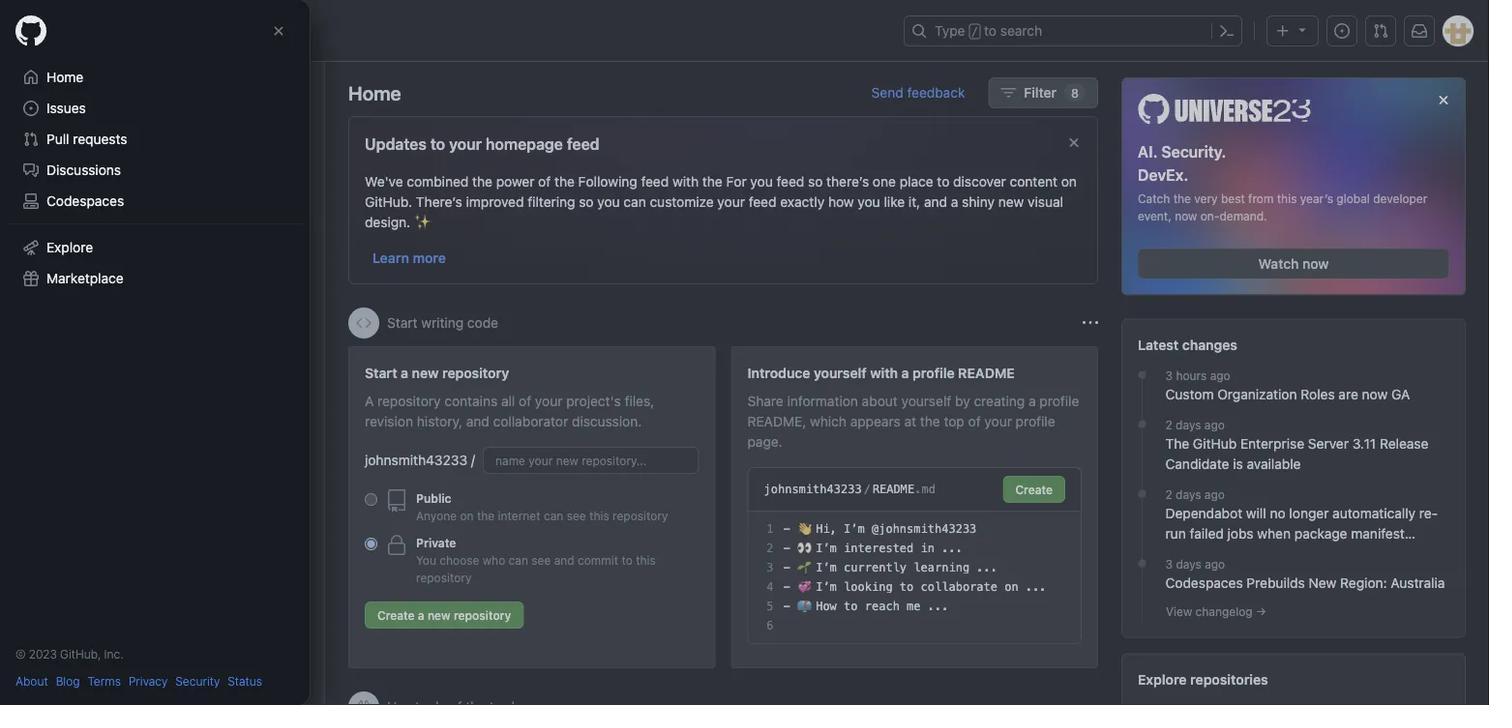 Task type: locate. For each thing, give the bounding box(es) containing it.
a up revision at the bottom left of page
[[401, 365, 408, 381]]

pull requests
[[46, 131, 127, 147]]

the up improved
[[472, 173, 492, 189]]

0 horizontal spatial home
[[46, 69, 83, 85]]

the
[[1166, 436, 1189, 452]]

- left 💞️
[[783, 581, 790, 594]]

power
[[496, 173, 535, 189]]

ago up dependabot
[[1205, 488, 1225, 502]]

start
[[82, 135, 111, 150]]

johnsmith43233 up public at left bottom
[[365, 452, 467, 468]]

on
[[1061, 173, 1077, 189], [460, 509, 474, 523], [1005, 581, 1019, 594]]

your up pull requests
[[70, 110, 99, 126]]

2 horizontal spatial on
[[1061, 173, 1077, 189]]

1 horizontal spatial of
[[538, 173, 551, 189]]

johnsmith43233 up 👋
[[764, 483, 862, 496]]

3 inside '3 hours ago custom organization roles are now ga'
[[1166, 369, 1173, 383]]

to right how
[[844, 600, 858, 613]]

activity
[[72, 267, 120, 283]]

triangle down image
[[1295, 22, 1310, 37]]

your inside a repository contains all of your project's files, revision history, and collaborator discussion.
[[535, 393, 563, 409]]

0 vertical spatial johnsmith43233
[[365, 452, 467, 468]]

changes down failed
[[1166, 546, 1219, 562]]

0 vertical spatial readme
[[958, 365, 1015, 381]]

days up dependabot
[[1176, 488, 1201, 502]]

0 vertical spatial yourself
[[814, 365, 867, 381]]

2 inside 1 - 👋 hi, i'm @johnsmith43233 2 - 👀 i'm interested in ... 3 - 🌱 i'm currently learning ... 4 - 💞️ i'm looking to collaborate on ... 5 - 📫 how to reach me ... 6
[[767, 542, 774, 555]]

enterprise
[[1240, 436, 1304, 452]]

developer
[[1373, 192, 1428, 206]]

this up commit
[[589, 509, 609, 523]]

... right me
[[928, 600, 949, 613]]

3 for custom organization roles are now ga
[[1166, 369, 1173, 383]]

idea
[[85, 155, 111, 171]]

1 vertical spatial yourself
[[901, 393, 951, 409]]

explore left repositories
[[1138, 672, 1187, 688]]

create down discussions
[[40, 210, 82, 226]]

days inside 2 days ago the github enterprise server 3.11 release candidate is available
[[1176, 419, 1201, 432]]

github,
[[60, 647, 101, 661]]

to right commit
[[622, 553, 633, 567]]

/ inside introduce yourself with a profile readme element
[[864, 483, 871, 496]]

terms link
[[88, 673, 121, 690]]

new
[[55, 155, 81, 171], [998, 194, 1024, 209], [412, 365, 439, 381], [428, 609, 451, 622]]

/ inside create a new repository 'element'
[[471, 452, 475, 468]]

0 horizontal spatial on
[[460, 509, 474, 523]]

days for codespaces
[[1176, 558, 1202, 571]]

appears
[[850, 413, 901, 429]]

ago up github
[[1205, 419, 1225, 432]]

command palette image
[[1219, 23, 1235, 39]]

lock image
[[385, 534, 408, 557]]

pull requests link
[[15, 124, 294, 155]]

0 horizontal spatial yourself
[[814, 365, 867, 381]]

2 days ago the github enterprise server 3.11 release candidate is available
[[1166, 419, 1429, 472]]

2 vertical spatial days
[[1176, 558, 1202, 571]]

0 vertical spatial with
[[673, 173, 699, 189]]

2 vertical spatial 2
[[767, 542, 774, 555]]

2 inside 2 days ago dependabot will no longer automatically re- run failed jobs when package manifest changes
[[1166, 488, 1173, 502]]

with inside "we've combined the power of the following feed with the for you feed so there's one place to discover content on github. there's improved filtering so you can customize your feed exactly how you like it, and a shiny new visual design. ✨"
[[673, 173, 699, 189]]

git pull request image
[[1373, 23, 1389, 39]]

repository down choose
[[416, 571, 472, 584]]

2 horizontal spatial of
[[968, 413, 981, 429]]

0 horizontal spatial now
[[1175, 210, 1197, 223]]

days inside 2 days ago dependabot will no longer automatically re- run failed jobs when package manifest changes
[[1176, 488, 1201, 502]]

design.
[[365, 214, 410, 230]]

create your first project ready to start building? create a repository for a new idea or bring over an existing repository to keep contributing to it.
[[23, 110, 294, 191]]

0 horizontal spatial see
[[532, 553, 551, 567]]

start inside create a new repository 'element'
[[365, 365, 397, 381]]

ago right hours on the bottom of page
[[1210, 369, 1231, 383]]

feed left 'exactly'
[[749, 194, 777, 209]]

2 horizontal spatial now
[[1362, 387, 1388, 403]]

3 dot fill image from the top
[[1135, 556, 1150, 571]]

0 horizontal spatial you
[[597, 194, 620, 209]]

None radio
[[365, 493, 377, 506], [365, 538, 377, 551], [365, 493, 377, 506], [365, 538, 377, 551]]

0 vertical spatial this
[[1277, 192, 1297, 206]]

... right collaborate on the bottom of page
[[1026, 581, 1047, 594]]

a repository contains all of your project's files, revision history, and collaborator discussion.
[[365, 393, 654, 429]]

discussion.
[[572, 413, 642, 429]]

repository down for
[[23, 175, 87, 191]]

introduce
[[747, 365, 810, 381]]

0 horizontal spatial explore
[[46, 239, 93, 255]]

0 vertical spatial on
[[1061, 173, 1077, 189]]

looking
[[844, 581, 893, 594]]

3 inside 3 days ago codespaces prebuilds new region: australia
[[1166, 558, 1173, 571]]

with
[[673, 173, 699, 189], [870, 365, 898, 381]]

dot fill image
[[1135, 367, 1150, 383], [1135, 486, 1150, 502], [1135, 556, 1150, 571]]

list
[[101, 15, 892, 46]]

1 horizontal spatial you
[[750, 173, 773, 189]]

1 horizontal spatial /
[[864, 483, 871, 496]]

ago down failed
[[1205, 558, 1225, 571]]

universe23 image
[[1138, 94, 1311, 124]]

with up the "customize"
[[673, 173, 699, 189]]

pull
[[46, 131, 69, 147]]

now right watch
[[1303, 256, 1329, 272]]

your inside share information about yourself by creating a profile readme, which appears at the top of your profile page.
[[984, 413, 1012, 429]]

3 up 4
[[767, 561, 774, 575]]

create for create repository
[[40, 210, 82, 226]]

customize
[[650, 194, 714, 209]]

1 vertical spatial profile
[[1040, 393, 1079, 409]]

1 vertical spatial codespaces
[[1166, 575, 1243, 591]]

0 horizontal spatial readme
[[873, 483, 915, 496]]

to up the combined
[[430, 135, 445, 153]]

None submit
[[1003, 476, 1065, 503]]

2 vertical spatial now
[[1362, 387, 1388, 403]]

1 vertical spatial 2
[[1166, 488, 1173, 502]]

2 vertical spatial can
[[509, 553, 528, 567]]

tools image
[[356, 700, 372, 705]]

days inside 3 days ago codespaces prebuilds new region: australia
[[1176, 558, 1202, 571]]

0 vertical spatial 2
[[1166, 419, 1173, 432]]

issues link
[[15, 93, 294, 124]]

who
[[483, 553, 505, 567]]

dialog
[[0, 0, 310, 705]]

repository down it.
[[224, 213, 287, 229]]

is
[[1233, 456, 1243, 472]]

home inside home link
[[46, 69, 83, 85]]

reach
[[865, 600, 900, 613]]

3 down run
[[1166, 558, 1173, 571]]

close image
[[271, 23, 286, 39], [1436, 92, 1451, 108]]

of inside a repository contains all of your project's files, revision history, and collaborator discussion.
[[519, 393, 531, 409]]

1 vertical spatial dot fill image
[[1135, 486, 1150, 502]]

now inside ai. security. devex. catch the very best from this year's global developer event, now on-demand.
[[1175, 210, 1197, 223]]

or
[[115, 155, 127, 171]]

yourself inside share information about yourself by creating a profile readme, which appears at the top of your profile page.
[[901, 393, 951, 409]]

2 vertical spatial and
[[554, 553, 574, 567]]

3 days from the top
[[1176, 558, 1202, 571]]

1 vertical spatial start
[[365, 365, 397, 381]]

introduce yourself with a profile readme element
[[731, 346, 1098, 669]]

see up commit
[[567, 509, 586, 523]]

re-
[[1419, 506, 1438, 522]]

create up an at the left of page
[[175, 135, 216, 150]]

1 vertical spatial can
[[544, 509, 563, 523]]

on right collaborate on the bottom of page
[[1005, 581, 1019, 594]]

1 vertical spatial readme
[[873, 483, 915, 496]]

issue opened image
[[1334, 23, 1350, 39]]

codespaces up view changelog → link
[[1166, 575, 1243, 591]]

with up about
[[870, 365, 898, 381]]

2 days from the top
[[1176, 488, 1201, 502]]

2 vertical spatial dot fill image
[[1135, 556, 1150, 571]]

a
[[220, 135, 227, 150], [44, 155, 52, 171], [951, 194, 958, 209], [401, 365, 408, 381], [902, 365, 909, 381], [1029, 393, 1036, 409], [418, 609, 424, 622]]

0 vertical spatial dot fill image
[[1135, 367, 1150, 383]]

1 vertical spatial close image
[[1436, 92, 1451, 108]]

catch
[[1138, 192, 1170, 206]]

new down pull
[[55, 155, 81, 171]]

view
[[1166, 605, 1192, 619]]

bring
[[131, 155, 163, 171]]

create inside button
[[377, 609, 415, 622]]

1 days from the top
[[1176, 419, 1201, 432]]

share information about yourself by creating a profile readme, which appears at the top of your profile page.
[[747, 393, 1079, 449]]

explore link
[[15, 232, 294, 263]]

server
[[1308, 436, 1349, 452]]

2 vertical spatial of
[[968, 413, 981, 429]]

0 vertical spatial codespaces
[[46, 193, 124, 209]]

public
[[416, 492, 451, 505]]

your up "collaborator"
[[535, 393, 563, 409]]

0 vertical spatial so
[[808, 173, 823, 189]]

for
[[23, 155, 41, 171]]

inc.
[[104, 647, 124, 661]]

ai.
[[1138, 142, 1158, 161]]

create a new repository
[[377, 609, 511, 622]]

ago inside 2 days ago dependabot will no longer automatically re- run failed jobs when package manifest changes
[[1205, 488, 1225, 502]]

ago inside '3 hours ago custom organization roles are now ga'
[[1210, 369, 1231, 383]]

/ left .md
[[864, 483, 871, 496]]

0 vertical spatial start
[[387, 315, 418, 331]]

a inside "we've combined the power of the following feed with the for you feed so there's one place to discover content on github. there's improved filtering so you can customize your feed exactly how you like it, and a shiny new visual design. ✨"
[[951, 194, 958, 209]]

0 vertical spatial /
[[971, 25, 978, 39]]

1 vertical spatial days
[[1176, 488, 1201, 502]]

about
[[15, 674, 48, 688]]

1 - from the top
[[783, 523, 790, 536]]

very
[[1194, 192, 1218, 206]]

/ right type
[[971, 25, 978, 39]]

3 for codespaces prebuilds new region: australia
[[1166, 558, 1173, 571]]

profile down creating at the right of the page
[[1016, 413, 1055, 429]]

so up 'exactly'
[[808, 173, 823, 189]]

a down you
[[418, 609, 424, 622]]

Repository name text field
[[483, 447, 699, 474]]

create for create a new repository
[[377, 609, 415, 622]]

2 inside 2 days ago the github enterprise server 3.11 release candidate is available
[[1166, 419, 1173, 432]]

1 horizontal spatial explore
[[1138, 672, 1187, 688]]

start up a
[[365, 365, 397, 381]]

place
[[900, 173, 933, 189]]

0 horizontal spatial codespaces
[[46, 193, 124, 209]]

search
[[1000, 23, 1042, 39]]

feed up following
[[567, 135, 600, 153]]

see right who on the bottom left
[[532, 553, 551, 567]]

to inside private you choose who can see and commit to this repository
[[622, 553, 633, 567]]

1 vertical spatial this
[[589, 509, 609, 523]]

johnsmith43233 inside introduce yourself with a profile readme element
[[764, 483, 862, 496]]

0 horizontal spatial /
[[471, 452, 475, 468]]

and inside private you choose who can see and commit to this repository
[[554, 553, 574, 567]]

terms
[[88, 674, 121, 688]]

so
[[808, 173, 823, 189], [579, 194, 594, 209]]

of
[[538, 173, 551, 189], [519, 393, 531, 409], [968, 413, 981, 429]]

0 horizontal spatial can
[[509, 553, 528, 567]]

1 vertical spatial explore
[[1138, 672, 1187, 688]]

repository up contains
[[442, 365, 509, 381]]

updates
[[365, 135, 427, 153]]

and right it,
[[924, 194, 947, 209]]

0 horizontal spatial so
[[579, 194, 594, 209]]

1 vertical spatial now
[[1303, 256, 1329, 272]]

1 horizontal spatial can
[[544, 509, 563, 523]]

days for the
[[1176, 419, 1201, 432]]

available
[[1247, 456, 1301, 472]]

ago inside 3 days ago codespaces prebuilds new region: australia
[[1205, 558, 1225, 571]]

readme up @johnsmith43233
[[873, 483, 915, 496]]

- left 🌱
[[783, 561, 790, 575]]

so down following
[[579, 194, 594, 209]]

this right commit
[[636, 553, 656, 567]]

notifications image
[[1412, 23, 1427, 39]]

1 horizontal spatial this
[[636, 553, 656, 567]]

1 vertical spatial and
[[466, 413, 489, 429]]

this inside the public anyone on the internet can see this repository
[[589, 509, 609, 523]]

johnsmith43233 for johnsmith43233 / readme .md
[[764, 483, 862, 496]]

security.
[[1162, 142, 1226, 161]]

new down you
[[428, 609, 451, 622]]

page.
[[747, 433, 783, 449]]

3 inside 1 - 👋 hi, i'm @johnsmith43233 2 - 👀 i'm interested in ... 3 - 🌱 i'm currently learning ... 4 - 💞️ i'm looking to collaborate on ... 5 - 📫 how to reach me ... 6
[[767, 561, 774, 575]]

now
[[1175, 210, 1197, 223], [1303, 256, 1329, 272], [1362, 387, 1388, 403]]

0 horizontal spatial close image
[[271, 23, 286, 39]]

0 vertical spatial of
[[538, 173, 551, 189]]

following
[[578, 173, 637, 189]]

ago inside 2 days ago the github enterprise server 3.11 release candidate is available
[[1205, 419, 1225, 432]]

0 vertical spatial days
[[1176, 419, 1201, 432]]

i'm right hi,
[[844, 523, 865, 536]]

the left for
[[702, 173, 723, 189]]

open global navigation menu image
[[23, 23, 39, 39]]

- left 👀 at the bottom of page
[[783, 542, 790, 555]]

on up visual
[[1061, 173, 1077, 189]]

0 vertical spatial see
[[567, 509, 586, 523]]

0 vertical spatial now
[[1175, 210, 1197, 223]]

1 vertical spatial see
[[532, 553, 551, 567]]

of inside "we've combined the power of the following feed with the for you feed so there's one place to discover content on github. there's improved filtering so you can customize your feed exactly how you like it, and a shiny new visual design. ✨"
[[538, 173, 551, 189]]

ago for codespaces
[[1205, 558, 1225, 571]]

ago for the
[[1205, 419, 1225, 432]]

profile up share information about yourself by creating a profile readme, which appears at the top of your profile page.
[[913, 365, 955, 381]]

2 horizontal spatial this
[[1277, 192, 1297, 206]]

explore repositories
[[1138, 672, 1268, 688]]

0 horizontal spatial and
[[466, 413, 489, 429]]

security
[[175, 674, 220, 688]]

public anyone on the internet can see this repository
[[416, 492, 668, 523]]

yourself up "information"
[[814, 365, 867, 381]]

marketplace
[[46, 270, 123, 286]]

1 horizontal spatial close image
[[1436, 92, 1451, 108]]

johnsmith43233 for johnsmith43233 /
[[365, 452, 467, 468]]

this inside ai. security. devex. catch the very best from this year's global developer event, now on-demand.
[[1277, 192, 1297, 206]]

you down following
[[597, 194, 620, 209]]

explore up 'recent activity'
[[46, 239, 93, 255]]

1 horizontal spatial now
[[1303, 256, 1329, 272]]

explore inside navigation
[[1138, 672, 1187, 688]]

longer
[[1289, 506, 1329, 522]]

package
[[1295, 526, 1347, 542]]

1 horizontal spatial with
[[870, 365, 898, 381]]

home up updates in the top left of the page
[[348, 81, 401, 104]]

0 vertical spatial can
[[624, 194, 646, 209]]

and down contains
[[466, 413, 489, 429]]

profile
[[913, 365, 955, 381], [1040, 393, 1079, 409], [1016, 413, 1055, 429]]

readme up creating at the right of the page
[[958, 365, 1015, 381]]

the left very
[[1173, 192, 1191, 206]]

of up filtering
[[538, 173, 551, 189]]

repository inside the public anyone on the internet can see this repository
[[613, 509, 668, 523]]

1 horizontal spatial readme
[[958, 365, 1015, 381]]

2 up the
[[1166, 419, 1173, 432]]

days up the
[[1176, 419, 1201, 432]]

3 - from the top
[[783, 561, 790, 575]]

repository down keep
[[86, 210, 151, 226]]

hours
[[1176, 369, 1207, 383]]

0 horizontal spatial this
[[589, 509, 609, 523]]

the right at
[[920, 413, 940, 429]]

repository up commit
[[613, 509, 668, 523]]

the left internet at the bottom left of page
[[477, 509, 495, 523]]

see inside private you choose who can see and commit to this repository
[[532, 553, 551, 567]]

1 horizontal spatial johnsmith43233
[[764, 483, 862, 496]]

repository up revision at the bottom left of page
[[377, 393, 441, 409]]

the inside ai. security. devex. catch the very best from this year's global developer event, now on-demand.
[[1173, 192, 1191, 206]]

1
[[767, 523, 774, 536]]

0 horizontal spatial johnsmith43233
[[365, 452, 467, 468]]

explore repositories navigation
[[1121, 654, 1466, 705]]

codespaces up the create repository
[[46, 193, 124, 209]]

1 horizontal spatial and
[[554, 553, 574, 567]]

on inside 1 - 👋 hi, i'm @johnsmith43233 2 - 👀 i'm interested in ... 3 - 🌱 i'm currently learning ... 4 - 💞️ i'm looking to collaborate on ... 5 - 📫 how to reach me ... 6
[[1005, 581, 1019, 594]]

changes up hours on the bottom of page
[[1182, 337, 1238, 353]]

over
[[167, 155, 194, 171]]

automatically
[[1333, 506, 1416, 522]]

start a new repository
[[365, 365, 509, 381]]

one
[[873, 173, 896, 189]]

2 horizontal spatial and
[[924, 194, 947, 209]]

/ for johnsmith43233 / readme .md
[[864, 483, 871, 496]]

feed up the "customize"
[[641, 173, 669, 189]]

ago for custom
[[1210, 369, 1231, 383]]

now left on-
[[1175, 210, 1197, 223]]

dot fill image for custom organization roles are now ga
[[1135, 367, 1150, 383]]

your down creating at the right of the page
[[984, 413, 1012, 429]]

2 vertical spatial /
[[864, 483, 871, 496]]

dot fill image
[[1135, 417, 1150, 432]]

custom
[[1166, 387, 1214, 403]]

repository down who on the bottom left
[[454, 609, 511, 622]]

johnsmith43233 inside create a new repository 'element'
[[365, 452, 467, 468]]

hi,
[[816, 523, 837, 536]]

-
[[783, 523, 790, 536], [783, 542, 790, 555], [783, 561, 790, 575], [783, 581, 790, 594], [783, 600, 790, 613]]

2 dot fill image from the top
[[1135, 486, 1150, 502]]

create down lock image
[[377, 609, 415, 622]]

can inside private you choose who can see and commit to this repository
[[509, 553, 528, 567]]

combined
[[407, 173, 469, 189]]

dependabot
[[1166, 506, 1243, 522]]

dialog containing home
[[0, 0, 310, 705]]

your down for
[[717, 194, 745, 209]]

readme,
[[747, 413, 806, 429]]

0 vertical spatial and
[[924, 194, 947, 209]]

new inside "we've combined the power of the following feed with the for you feed so there's one place to discover content on github. there's improved filtering so you can customize your feed exactly how you like it, and a shiny new visual design. ✨"
[[998, 194, 1024, 209]]

year's
[[1300, 192, 1333, 206]]

a left the shiny
[[951, 194, 958, 209]]

how
[[828, 194, 854, 209]]

1 vertical spatial with
[[870, 365, 898, 381]]

a inside create a new repository button
[[418, 609, 424, 622]]

learn more
[[373, 250, 446, 266]]

0 horizontal spatial of
[[519, 393, 531, 409]]

this right from on the top of page
[[1277, 192, 1297, 206]]

candidate
[[1166, 456, 1229, 472]]

to inside "we've combined the power of the following feed with the for you feed so there's one place to discover content on github. there's improved filtering so you can customize your feed exactly how you like it, and a shiny new visual design. ✨"
[[937, 173, 950, 189]]

2 horizontal spatial can
[[624, 194, 646, 209]]

a right creating at the right of the page
[[1029, 393, 1036, 409]]

your inside create your first project ready to start building? create a repository for a new idea or bring over an existing repository to keep contributing to it.
[[70, 110, 99, 126]]

explore element
[[1121, 77, 1466, 705]]

new inside create your first project ready to start building? create a repository for a new idea or bring over an existing repository to keep contributing to it.
[[55, 155, 81, 171]]

/ inside type / to search
[[971, 25, 978, 39]]

can
[[624, 194, 646, 209], [544, 509, 563, 523], [509, 553, 528, 567]]

2 down 1
[[767, 542, 774, 555]]

2 horizontal spatial /
[[971, 25, 978, 39]]

0 horizontal spatial with
[[673, 173, 699, 189]]

keep
[[106, 175, 137, 191]]

0 vertical spatial explore
[[46, 239, 93, 255]]

to left it.
[[220, 175, 232, 191]]

days for dependabot
[[1176, 488, 1201, 502]]

can down following
[[624, 194, 646, 209]]

for
[[726, 173, 747, 189]]

1 vertical spatial so
[[579, 194, 594, 209]]

days down run
[[1176, 558, 1202, 571]]

1 horizontal spatial codespaces
[[1166, 575, 1243, 591]]

you left like
[[858, 194, 880, 209]]

1 vertical spatial of
[[519, 393, 531, 409]]

1 horizontal spatial so
[[808, 173, 823, 189]]

we've combined the power of the following feed with the for you feed so there's one place to discover content on github. there's improved filtering so you can customize your feed exactly how you like it, and a shiny new visual design. ✨
[[365, 173, 1077, 230]]

1 horizontal spatial on
[[1005, 581, 1019, 594]]

- left 👋
[[783, 523, 790, 536]]

2 vertical spatial on
[[1005, 581, 1019, 594]]

1 vertical spatial changes
[[1166, 546, 1219, 562]]

1 vertical spatial johnsmith43233
[[764, 483, 862, 496]]

plus image
[[1275, 23, 1291, 39]]

feed
[[567, 135, 600, 153], [641, 173, 669, 189], [777, 173, 804, 189], [749, 194, 777, 209]]

repository inside a repository contains all of your project's files, revision history, and collaborator discussion.
[[377, 393, 441, 409]]

1 vertical spatial /
[[471, 452, 475, 468]]

1 dot fill image from the top
[[1135, 367, 1150, 383]]

now left ga
[[1362, 387, 1388, 403]]

1 horizontal spatial yourself
[[901, 393, 951, 409]]

create a new repository element
[[365, 363, 699, 637]]

and left commit
[[554, 553, 574, 567]]

1 vertical spatial on
[[460, 509, 474, 523]]

you right for
[[750, 173, 773, 189]]

2 vertical spatial this
[[636, 553, 656, 567]]

github
[[1193, 436, 1237, 452]]

1 horizontal spatial see
[[567, 509, 586, 523]]

2 - from the top
[[783, 542, 790, 555]]



Task type: describe. For each thing, give the bounding box(es) containing it.
johnsmith43233 /
[[365, 452, 475, 468]]

and inside a repository contains all of your project's files, revision history, and collaborator discussion.
[[466, 413, 489, 429]]

collaborate
[[921, 581, 998, 594]]

project
[[133, 110, 179, 126]]

feedback
[[907, 85, 965, 101]]

share
[[747, 393, 784, 409]]

1 - 👋 hi, i'm @johnsmith43233 2 - 👀 i'm interested in ... 3 - 🌱 i'm currently learning ... 4 - 💞️ i'm looking to collaborate on ... 5 - 📫 how to reach me ... 6
[[767, 523, 1047, 633]]

a
[[365, 393, 374, 409]]

of for all
[[519, 393, 531, 409]]

requests
[[73, 131, 127, 147]]

0 vertical spatial changes
[[1182, 337, 1238, 353]]

first
[[103, 110, 129, 126]]

event,
[[1138, 210, 1172, 223]]

ready
[[23, 135, 62, 150]]

failed
[[1190, 526, 1224, 542]]

updates to your homepage feed
[[365, 135, 600, 153]]

filter image
[[1001, 85, 1016, 101]]

more
[[413, 250, 446, 266]]

improved
[[466, 194, 524, 209]]

the up filtering
[[554, 173, 575, 189]]

0 vertical spatial close image
[[271, 23, 286, 39]]

none submit inside introduce yourself with a profile readme element
[[1003, 476, 1065, 503]]

6
[[767, 619, 774, 633]]

new up history,
[[412, 365, 439, 381]]

2 vertical spatial profile
[[1016, 413, 1055, 429]]

/ for johnsmith43233 /
[[471, 452, 475, 468]]

... up collaborate on the bottom of page
[[977, 561, 998, 575]]

0 vertical spatial profile
[[913, 365, 955, 381]]

feed up 'exactly'
[[777, 173, 804, 189]]

repository inside private you choose who can see and commit to this repository
[[416, 571, 472, 584]]

explore for explore
[[46, 239, 93, 255]]

exactly
[[780, 194, 825, 209]]

x image
[[1066, 135, 1082, 150]]

all
[[501, 393, 515, 409]]

the inside share information about yourself by creating a profile readme, which appears at the top of your profile page.
[[920, 413, 940, 429]]

a inside share information about yourself by creating a profile readme, which appears at the top of your profile page.
[[1029, 393, 1036, 409]]

to up me
[[900, 581, 914, 594]]

your inside "we've combined the power of the following feed with the for you feed so there's one place to discover content on github. there's improved filtering so you can customize your feed exactly how you like it, and a shiny new visual design. ✨"
[[717, 194, 745, 209]]

on inside the public anyone on the internet can see this repository
[[460, 509, 474, 523]]

1 horizontal spatial home
[[348, 81, 401, 104]]

create repository
[[40, 210, 151, 226]]

... up learning
[[942, 542, 963, 555]]

this inside private you choose who can see and commit to this repository
[[636, 553, 656, 567]]

codespaces inside 3 days ago codespaces prebuilds new region: australia
[[1166, 575, 1243, 591]]

on inside "we've combined the power of the following feed with the for you feed so there's one place to discover content on github. there's improved filtering so you can customize your feed exactly how you like it, and a shiny new visual design. ✨"
[[1061, 173, 1077, 189]]

in
[[921, 542, 935, 555]]

discussions link
[[15, 155, 294, 186]]

of for power
[[538, 173, 551, 189]]

see inside the public anyone on the internet can see this repository
[[567, 509, 586, 523]]

@johnsmith43233
[[872, 523, 977, 536]]

ago for dependabot
[[1205, 488, 1225, 502]]

dot fill image for codespaces prebuilds new region: australia
[[1135, 556, 1150, 571]]

new
[[1309, 575, 1337, 591]]

custom organization roles are now ga link
[[1166, 385, 1450, 405]]

repository inside button
[[454, 609, 511, 622]]

status link
[[228, 673, 262, 690]]

2 days ago dependabot will no longer automatically re- run failed jobs when package manifest changes
[[1166, 488, 1438, 562]]

homepage
[[486, 135, 563, 153]]

a right for
[[44, 155, 52, 171]]

devex.
[[1138, 166, 1189, 184]]

.md
[[915, 483, 936, 496]]

2 for dependabot will no longer automatically re- run failed jobs when package manifest changes
[[1166, 488, 1173, 502]]

i'm up how
[[816, 581, 837, 594]]

view changelog →
[[1166, 605, 1266, 619]]

👀
[[797, 542, 809, 555]]

blog link
[[56, 673, 80, 690]]

view changelog → link
[[1166, 605, 1266, 619]]

now inside '3 hours ago custom organization roles are now ga'
[[1362, 387, 1388, 403]]

i'm down hi,
[[816, 542, 837, 555]]

a up at
[[902, 365, 909, 381]]

create a new repository button
[[365, 602, 524, 629]]

3 days ago codespaces prebuilds new region: australia
[[1166, 558, 1445, 591]]

a up existing
[[220, 135, 227, 150]]

privacy
[[129, 674, 168, 688]]

introduce yourself with a profile readme
[[747, 365, 1015, 381]]

5 - from the top
[[783, 600, 790, 613]]

can inside "we've combined the power of the following feed with the for you feed so there's one place to discover content on github. there's improved filtering so you can customize your feed exactly how you like it, and a shiny new visual design. ✨"
[[624, 194, 646, 209]]

issues
[[46, 100, 86, 116]]

3.11
[[1352, 436, 1376, 452]]

2 for the github enterprise server 3.11 release candidate is available
[[1166, 419, 1173, 432]]

private
[[416, 536, 456, 550]]

there's
[[416, 194, 462, 209]]

will
[[1246, 506, 1266, 522]]

to down idea
[[90, 175, 103, 191]]

your up the combined
[[449, 135, 482, 153]]

how
[[816, 600, 837, 613]]

and inside "we've combined the power of the following feed with the for you feed so there's one place to discover content on github. there's improved filtering so you can customize your feed exactly how you like it, and a shiny new visual design. ✨"
[[924, 194, 947, 209]]

you
[[416, 553, 436, 567]]

to left start
[[66, 135, 78, 150]]

explore for explore repositories
[[1138, 672, 1187, 688]]

start for start writing code
[[387, 315, 418, 331]]

building?
[[114, 135, 171, 150]]

learning
[[914, 561, 970, 575]]

4 - from the top
[[783, 581, 790, 594]]

why am i seeing this? image
[[1083, 315, 1098, 331]]

latest
[[1138, 337, 1179, 353]]

create for create your first project ready to start building? create a repository for a new idea or bring over an existing repository to keep contributing to it.
[[23, 110, 67, 126]]

private you choose who can see and commit to this repository
[[416, 536, 656, 584]]

codespaces link
[[15, 186, 294, 217]]

import
[[179, 213, 220, 229]]

the inside the public anyone on the internet can see this repository
[[477, 509, 495, 523]]

at
[[904, 413, 916, 429]]

🌱
[[797, 561, 809, 575]]

can inside the public anyone on the internet can see this repository
[[544, 509, 563, 523]]

information
[[787, 393, 858, 409]]

repositories
[[1190, 672, 1268, 688]]

of inside share information about yourself by creating a profile readme, which appears at the top of your profile page.
[[968, 413, 981, 429]]

learn more link
[[373, 250, 446, 266]]

changes inside 2 days ago dependabot will no longer automatically re- run failed jobs when package manifest changes
[[1166, 546, 1219, 562]]

send feedback
[[871, 85, 965, 101]]

to left "search"
[[984, 23, 997, 39]]

type / to search
[[935, 23, 1042, 39]]

👋
[[797, 523, 809, 536]]

start for start a new repository
[[365, 365, 397, 381]]

blog
[[56, 674, 80, 688]]

filter
[[1024, 85, 1057, 101]]

internet
[[498, 509, 540, 523]]

it,
[[909, 194, 920, 209]]

existing
[[217, 155, 265, 171]]

repository up existing
[[231, 135, 294, 150]]

watch
[[1258, 256, 1299, 272]]

manifest
[[1351, 526, 1405, 542]]

jobs
[[1228, 526, 1254, 542]]

about blog terms privacy security status
[[15, 674, 262, 688]]

send feedback link
[[871, 83, 965, 103]]

→
[[1256, 605, 1266, 619]]

new inside create a new repository button
[[428, 609, 451, 622]]

changelog
[[1196, 605, 1253, 619]]

2 horizontal spatial you
[[858, 194, 880, 209]]

writing
[[421, 315, 464, 331]]

no
[[1270, 506, 1286, 522]]

code
[[467, 315, 498, 331]]

an
[[198, 155, 213, 171]]

dot fill image for dependabot will no longer automatically re- run failed jobs when package manifest changes
[[1135, 486, 1150, 502]]

code image
[[356, 315, 372, 331]]

status
[[228, 674, 262, 688]]

/ for type / to search
[[971, 25, 978, 39]]

repo image
[[385, 490, 408, 513]]

the github enterprise server 3.11 release candidate is available link
[[1166, 434, 1450, 475]]

i'm right 🌱
[[816, 561, 837, 575]]

on-
[[1201, 210, 1220, 223]]



Task type: vqa. For each thing, say whether or not it's contained in the screenshot.
NOTIFICATIONS image
yes



